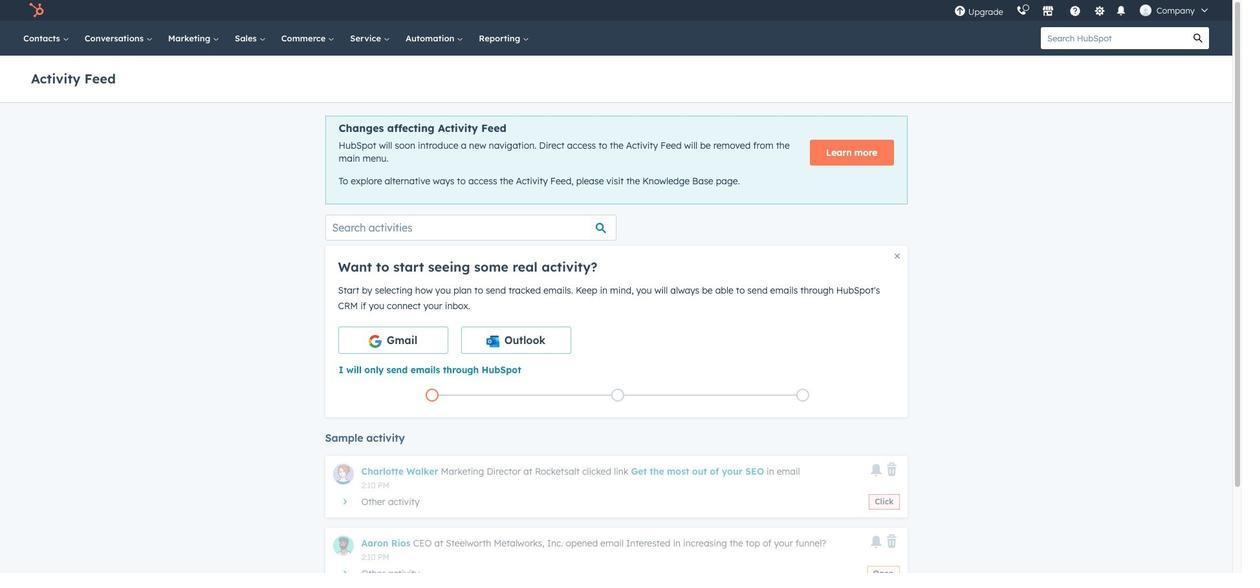 Task type: describe. For each thing, give the bounding box(es) containing it.
marketplaces image
[[1043, 6, 1054, 17]]

Search HubSpot search field
[[1042, 27, 1188, 49]]

onboarding.steps.sendtrackedemailingmail.title image
[[615, 393, 621, 400]]

close image
[[895, 254, 900, 259]]

Search activities search field
[[325, 215, 617, 241]]



Task type: locate. For each thing, give the bounding box(es) containing it.
jacob simon image
[[1140, 5, 1152, 16]]

list
[[340, 386, 896, 404]]

None checkbox
[[338, 327, 448, 354]]

onboarding.steps.finalstep.title image
[[800, 393, 807, 400]]

menu
[[948, 0, 1218, 21]]

None checkbox
[[461, 327, 571, 354]]



Task type: vqa. For each thing, say whether or not it's contained in the screenshot.
left Link opens in a new window icon
no



